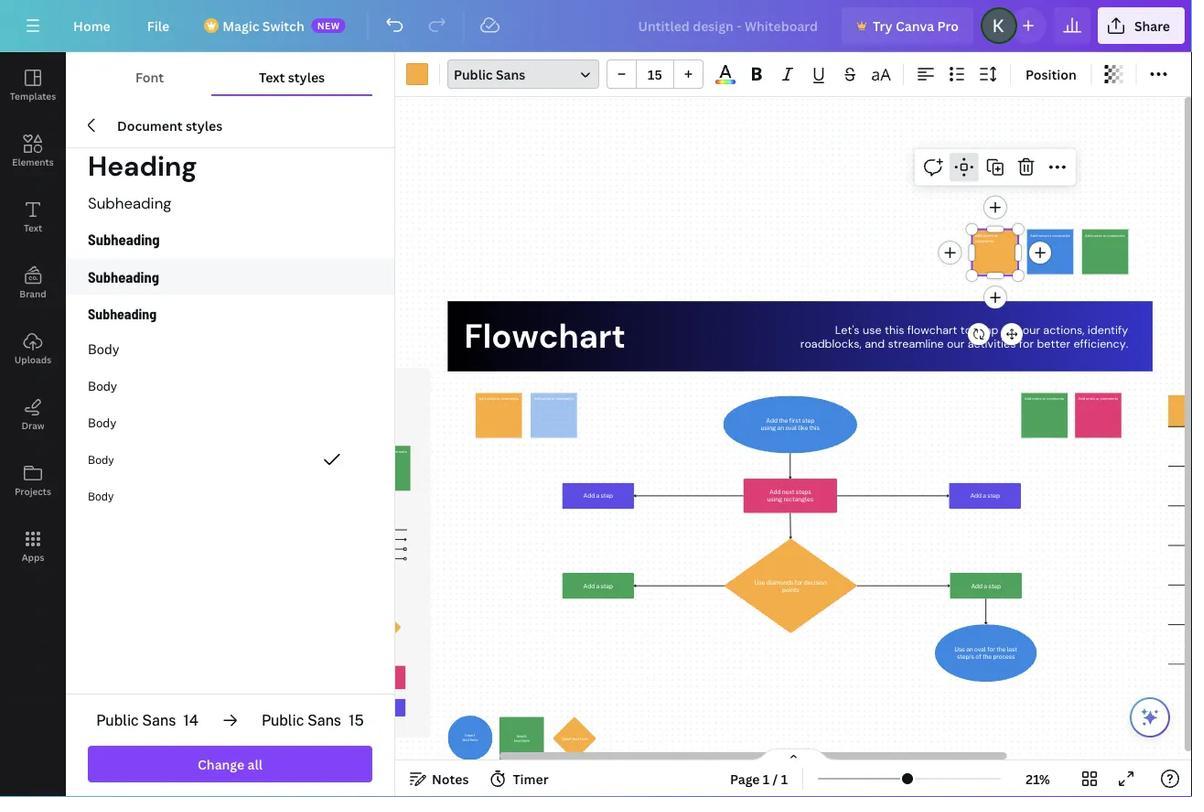 Task type: describe. For each thing, give the bounding box(es) containing it.
3 body button from the top
[[66, 405, 394, 441]]

let's
[[835, 322, 860, 337]]

side panel tab list
[[0, 52, 66, 579]]

projects button
[[0, 448, 66, 513]]

text for text
[[24, 221, 42, 234]]

21%
[[1026, 770, 1050, 788]]

5 body button from the top
[[66, 478, 394, 514]]

public for public sans 14
[[96, 712, 139, 729]]

roadblocks,
[[801, 337, 862, 352]]

4 body from the top
[[88, 453, 114, 466]]

1 horizontal spatial our
[[1023, 322, 1041, 337]]

14
[[183, 712, 199, 729]]

4 subheading button from the top
[[66, 295, 394, 331]]

1 body from the top
[[88, 341, 119, 357]]

efficiency.
[[1074, 337, 1129, 352]]

2 body button from the top
[[66, 368, 394, 405]]

switch
[[262, 17, 304, 34]]

templates
[[10, 90, 56, 102]]

notes button
[[403, 764, 476, 793]]

show pages image
[[750, 748, 838, 762]]

sans for public sans 14
[[142, 712, 176, 729]]

apps button
[[0, 513, 66, 579]]

public sans button
[[448, 59, 599, 89]]

new
[[317, 19, 340, 32]]

3 subheading button from the top
[[66, 258, 394, 295]]

text button
[[0, 184, 66, 250]]

page 1 / 1
[[730, 770, 788, 788]]

sans for public sans 15
[[307, 712, 341, 729]]

text for text styles
[[259, 68, 285, 86]]

brand button
[[0, 250, 66, 316]]

uploads button
[[0, 316, 66, 382]]

identify
[[1088, 322, 1129, 337]]

let's use this flowchart to map out our actions, identify roadblocks, and streamline our activities for better efficiency.
[[801, 322, 1129, 352]]

file
[[147, 17, 169, 34]]

document
[[117, 117, 183, 134]]

to
[[961, 322, 972, 337]]

3 body from the top
[[88, 415, 117, 430]]

magic switch
[[223, 17, 304, 34]]

sans for public sans
[[496, 65, 526, 83]]

apps
[[22, 551, 44, 563]]

timer button
[[484, 764, 556, 793]]

elements
[[12, 156, 54, 168]]

2 1 from the left
[[781, 770, 788, 788]]

public sans
[[454, 65, 526, 83]]

1 subheading button from the top
[[66, 185, 394, 221]]

better
[[1037, 337, 1071, 352]]

templates button
[[0, 52, 66, 118]]

document styles
[[117, 117, 222, 134]]

canva
[[896, 17, 935, 34]]

try
[[873, 17, 893, 34]]

position button
[[1019, 59, 1084, 89]]

subheading for 1st subheading button from the bottom of the page
[[88, 304, 157, 322]]

streamline
[[888, 337, 944, 352]]

21% button
[[1009, 764, 1068, 793]]

share button
[[1098, 7, 1185, 44]]

flowchart
[[908, 322, 958, 337]]

subheading for 1st subheading button from the top of the page
[[88, 193, 172, 213]]

draw
[[21, 419, 44, 432]]

#ffaa2b image
[[406, 63, 428, 85]]

4 body button from the top
[[66, 441, 394, 478]]

3 subheading from the top
[[88, 267, 159, 285]]

font
[[135, 68, 164, 86]]

text styles
[[259, 68, 325, 86]]

1 body button from the top
[[66, 331, 394, 368]]

heading button
[[66, 145, 394, 189]]

and
[[865, 337, 885, 352]]

share
[[1135, 17, 1171, 34]]

elements button
[[0, 118, 66, 184]]



Task type: vqa. For each thing, say whether or not it's contained in the screenshot.
first Body button from the bottom
yes



Task type: locate. For each thing, give the bounding box(es) containing it.
all
[[248, 755, 263, 773]]

1 horizontal spatial text
[[259, 68, 285, 86]]

use
[[863, 322, 882, 337]]

brand
[[19, 287, 46, 300]]

0 horizontal spatial sans
[[142, 712, 176, 729]]

/
[[773, 770, 778, 788]]

heading
[[88, 148, 197, 184]]

try canva pro button
[[842, 7, 974, 44]]

styles inside text styles "button"
[[288, 68, 325, 86]]

public for public sans
[[454, 65, 493, 83]]

subheading
[[88, 193, 172, 213], [88, 230, 160, 249], [88, 267, 159, 285], [88, 304, 157, 322]]

#ffaa2b image
[[406, 63, 428, 85]]

sans inside popup button
[[496, 65, 526, 83]]

body right projects button
[[88, 453, 114, 466]]

change
[[198, 755, 245, 773]]

text
[[259, 68, 285, 86], [24, 221, 42, 234]]

group
[[607, 59, 704, 89]]

15
[[349, 712, 364, 729]]

0 horizontal spatial public
[[96, 712, 139, 729]]

timer
[[513, 770, 549, 788]]

subheading for second subheading button from the top of the page
[[88, 230, 160, 249]]

body right projects
[[88, 490, 114, 502]]

2 horizontal spatial public
[[454, 65, 493, 83]]

magic
[[223, 17, 259, 34]]

for
[[1019, 337, 1034, 352]]

styles up heading 'button'
[[186, 117, 222, 134]]

4 subheading from the top
[[88, 304, 157, 322]]

styles down new at the left top
[[288, 68, 325, 86]]

our
[[1023, 322, 1041, 337], [947, 337, 965, 352]]

this
[[885, 322, 905, 337]]

try canva pro
[[873, 17, 959, 34]]

1 right /
[[781, 770, 788, 788]]

body
[[88, 341, 119, 357], [88, 379, 117, 393], [88, 415, 117, 430], [88, 453, 114, 466], [88, 490, 114, 502]]

Design title text field
[[624, 7, 835, 44]]

position
[[1026, 65, 1077, 83]]

our left map
[[947, 337, 965, 352]]

body right draw button
[[88, 379, 117, 393]]

canva assistant image
[[1139, 707, 1161, 728]]

sans
[[496, 65, 526, 83], [142, 712, 176, 729], [307, 712, 341, 729]]

public up all
[[262, 712, 304, 729]]

0 horizontal spatial text
[[24, 221, 42, 234]]

text down magic switch
[[259, 68, 285, 86]]

our right out at the right top of page
[[1023, 322, 1041, 337]]

map
[[975, 322, 999, 337]]

1 vertical spatial text
[[24, 221, 42, 234]]

change all button
[[88, 746, 372, 782]]

public right #ffaa2b icon
[[454, 65, 493, 83]]

0 horizontal spatial 1
[[763, 770, 770, 788]]

text inside "button"
[[259, 68, 285, 86]]

body right the draw
[[88, 415, 117, 430]]

styles
[[288, 68, 325, 86], [186, 117, 222, 134]]

draw button
[[0, 382, 66, 448]]

2 body from the top
[[88, 379, 117, 393]]

1 horizontal spatial 1
[[781, 770, 788, 788]]

styles for text styles
[[288, 68, 325, 86]]

5 body from the top
[[88, 490, 114, 502]]

main menu bar
[[0, 0, 1192, 52]]

text styles button
[[212, 59, 372, 94]]

file button
[[132, 7, 184, 44]]

public
[[454, 65, 493, 83], [96, 712, 139, 729], [262, 712, 304, 729]]

1 1 from the left
[[763, 770, 770, 788]]

home link
[[59, 7, 125, 44]]

out
[[1002, 322, 1020, 337]]

0 vertical spatial styles
[[288, 68, 325, 86]]

body button
[[66, 331, 394, 368], [66, 368, 394, 405], [66, 405, 394, 441], [66, 441, 394, 478], [66, 478, 394, 514]]

color range image
[[716, 80, 736, 84]]

0 horizontal spatial our
[[947, 337, 965, 352]]

text inside button
[[24, 221, 42, 234]]

font button
[[88, 59, 212, 94]]

subheading button
[[66, 185, 394, 221], [66, 221, 394, 258], [66, 258, 394, 295], [66, 295, 394, 331]]

public left 14
[[96, 712, 139, 729]]

uploads
[[15, 353, 51, 366]]

public sans 14
[[96, 712, 199, 729]]

notes
[[432, 770, 469, 788]]

0 vertical spatial text
[[259, 68, 285, 86]]

1 horizontal spatial styles
[[288, 68, 325, 86]]

1 vertical spatial styles
[[186, 117, 222, 134]]

body right uploads button
[[88, 341, 119, 357]]

change all
[[198, 755, 263, 773]]

1 horizontal spatial sans
[[307, 712, 341, 729]]

public sans 15
[[262, 712, 364, 729]]

pro
[[938, 17, 959, 34]]

1 left /
[[763, 770, 770, 788]]

– – number field
[[642, 65, 668, 83]]

1 subheading from the top
[[88, 193, 172, 213]]

activities
[[968, 337, 1016, 352]]

2 subheading button from the top
[[66, 221, 394, 258]]

public for public sans 15
[[262, 712, 304, 729]]

2 horizontal spatial sans
[[496, 65, 526, 83]]

styles for document styles
[[186, 117, 222, 134]]

1
[[763, 770, 770, 788], [781, 770, 788, 788]]

text up the brand button
[[24, 221, 42, 234]]

actions,
[[1044, 322, 1085, 337]]

2 subheading from the top
[[88, 230, 160, 249]]

public inside popup button
[[454, 65, 493, 83]]

1 horizontal spatial public
[[262, 712, 304, 729]]

home
[[73, 17, 111, 34]]

projects
[[15, 485, 51, 497]]

page
[[730, 770, 760, 788]]

0 horizontal spatial styles
[[186, 117, 222, 134]]



